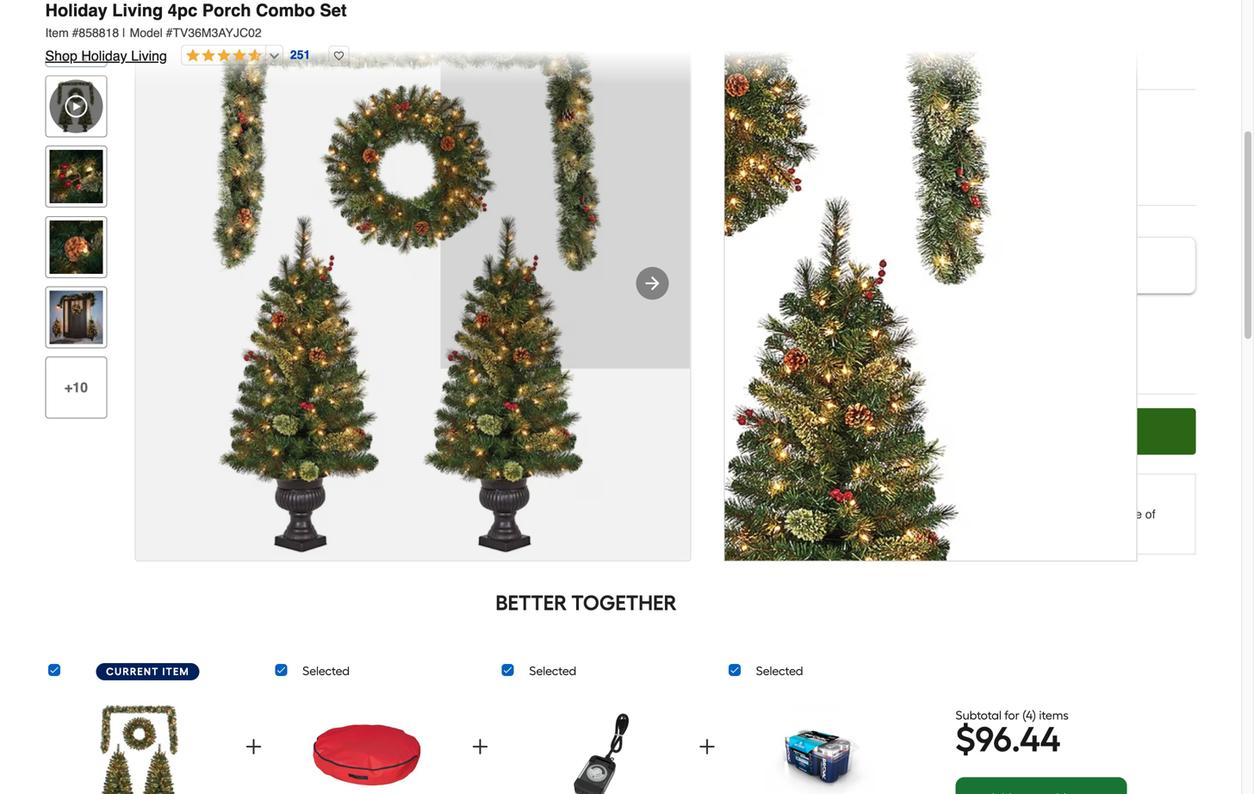Task type: describe. For each thing, give the bounding box(es) containing it.
learn more link
[[851, 523, 913, 540]]

offer
[[806, 99, 839, 115]]

berries
[[948, 60, 985, 73]]

item
[[162, 666, 190, 678]]

title image
[[50, 9, 103, 63]]

subtotal for ( 4 ) items $ 96 .44
[[956, 708, 1069, 761]]

what
[[744, 99, 778, 115]]

4.6 stars image
[[182, 48, 262, 64]]

available nearby
[[756, 265, 834, 277]]

protection from $14.97
[[756, 138, 833, 172]]

4
[[1026, 708, 1033, 723]]

item
[[45, 26, 69, 40]]

plus image for utilitech 15-amps 125-volt 2-outlet plug-in countdown indoor or outdoor lighting timer image
[[697, 737, 718, 757]]

living inside holiday living 4pc porch combo set item # 858818 | model # tv36m3ayjc02
[[112, 0, 163, 20]]

cones
[[889, 60, 921, 73]]

delivery option group
[[738, 230, 1203, 301]]

shop
[[45, 48, 77, 64]]

current
[[106, 666, 159, 678]]

more
[[885, 525, 913, 538]]

set
[[320, 0, 347, 20]]

plus image for holiday living 36-in x 36-in red polyester collapsible wreath storage container (accommodates wreath diameters up to 36-in) image
[[470, 737, 491, 757]]

jose
[[899, 311, 925, 325]]

1 vertical spatial living
[[131, 48, 167, 64]]

bulbs
[[837, 43, 866, 57]]

pre-
[[758, 60, 781, 73]]

includes extra bulbs for ultimate convenience pre-decorated with pine cones and berries
[[758, 43, 1000, 73]]

holiday living  #tv36m3ayjc02 image
[[136, 6, 691, 561]]

item number 8 5 8 8 1 8 and model number t v 3 6 m 3 a y j c 0 2 element
[[45, 24, 1197, 41]]

ship
[[1029, 507, 1051, 521]]

out of stock at e. san jose lowe's
[[775, 311, 965, 325]]

&
[[839, 490, 848, 504]]

holiday living 4pc porch combo set item # 858818 | model # tv36m3ayjc02
[[45, 0, 347, 40]]

holiday living 36-in x 36-in red polyester collapsible wreath storage container (accommodates wreath diameters up to 36-in) image
[[311, 694, 423, 795]]

holiday living  #tv36m3ayjc02 - thumbnail2 image
[[50, 150, 103, 203]]

from
[[756, 158, 784, 172]]

check circle filled image
[[755, 335, 769, 349]]

96
[[976, 719, 1012, 761]]

)
[[1033, 708, 1037, 723]]

1
[[775, 334, 782, 348]]

rayovac rayovac d batteries - 8 ct, 10 year shelf life, easy open packaging, high performance alkaline battery image
[[765, 694, 877, 795]]

back
[[1064, 507, 1089, 521]]

check other stores button
[[757, 359, 848, 376]]

learn more
[[851, 525, 913, 538]]

858818
[[79, 26, 119, 40]]

decorated
[[781, 60, 835, 73]]

for inside the subtotal for ( 4 ) items $ 96 .44
[[1005, 708, 1020, 723]]

heart outline image
[[329, 46, 349, 66]]

in-
[[971, 507, 984, 521]]

with
[[838, 60, 859, 73]]

shop holiday living
[[45, 48, 167, 64]]

store
[[984, 507, 1011, 521]]

includes
[[758, 43, 803, 57]]

protection plan filled image
[[756, 137, 769, 151]]

1 in stock at sunnyvale lowe's
[[775, 334, 950, 348]]

arrow right image
[[642, 273, 663, 294]]

returns
[[880, 490, 925, 504]]

2 horizontal spatial plus image
[[854, 424, 871, 441]]

251
[[290, 48, 310, 62]]

0 vertical spatial lowe's
[[928, 311, 965, 325]]

we
[[782, 99, 802, 115]]

better together
[[496, 591, 677, 616]]

+10 button
[[45, 357, 107, 419]]

selected for 'rayovac rayovac d batteries - 8 ct, 10 year shelf life, easy open packaging, high performance alkaline battery' image
[[756, 664, 804, 678]]

of inside easy & free returns return your new, unused item in-store or ship it back to us free of charge.
[[1146, 507, 1156, 521]]



Task type: locate. For each thing, give the bounding box(es) containing it.
tv36m3ayjc02
[[173, 26, 262, 40]]

0 horizontal spatial selected
[[303, 664, 350, 678]]

+10
[[65, 379, 88, 395]]

at for at
[[832, 334, 843, 348]]

it
[[1054, 507, 1060, 521]]

utilitech 15-amps 125-volt 2-outlet plug-in countdown indoor or outdoor lighting timer image
[[538, 694, 650, 795]]

2 horizontal spatial selected
[[756, 664, 804, 678]]

at
[[845, 311, 855, 325], [832, 334, 843, 348]]

1 horizontal spatial for
[[1005, 708, 1020, 723]]

of right free
[[1146, 507, 1156, 521]]

# right item
[[72, 26, 79, 40]]

holiday living  #tv36m3ayjc02 - thumbnail3 image
[[50, 220, 103, 274]]

item
[[945, 507, 968, 521]]

easy
[[807, 490, 836, 504]]

in
[[786, 334, 795, 348]]

holiday living  #tv36m3ayjc02 - thumbnail4 image
[[50, 291, 103, 344]]

1 vertical spatial at
[[832, 334, 843, 348]]

at up 'stores'
[[832, 334, 843, 348]]

return
[[807, 507, 844, 521]]

for up pine
[[869, 43, 883, 57]]

nearby
[[800, 265, 834, 277]]

pickup image
[[755, 311, 769, 325]]

other
[[790, 362, 815, 374]]

your
[[847, 507, 870, 521]]

0 horizontal spatial at
[[832, 334, 843, 348]]

0 horizontal spatial #
[[72, 26, 79, 40]]

plus image
[[243, 737, 264, 757]]

1 vertical spatial stock
[[798, 334, 828, 348]]

sunnyvale
[[846, 334, 906, 348]]

for
[[869, 43, 883, 57], [1005, 708, 1020, 723]]

unused
[[902, 507, 941, 521]]

1 horizontal spatial plus image
[[697, 737, 718, 757]]

at for e. san jose lowe's
[[845, 311, 855, 325]]

of right out
[[798, 311, 808, 325]]

pine
[[863, 60, 886, 73]]

1 horizontal spatial #
[[166, 26, 173, 40]]

better together heading
[[45, 589, 1128, 617]]

delivery
[[989, 246, 1036, 260]]

1 vertical spatial holiday
[[81, 48, 127, 64]]

selected for utilitech 15-amps 125-volt 2-outlet plug-in countdown indoor or outdoor lighting timer image
[[530, 664, 577, 678]]

0 horizontal spatial of
[[798, 311, 808, 325]]

0 vertical spatial living
[[112, 0, 163, 20]]

#
[[72, 26, 79, 40], [166, 26, 173, 40]]

protection
[[774, 138, 833, 151]]

new,
[[874, 507, 899, 521]]

stock for of
[[812, 311, 842, 325]]

check
[[757, 362, 787, 374]]

1 vertical spatial for
[[1005, 708, 1020, 723]]

1 vertical spatial lowe's
[[910, 334, 950, 348]]

charge.
[[807, 525, 848, 538]]

stock right in
[[798, 334, 828, 348]]

stock
[[812, 311, 842, 325], [798, 334, 828, 348]]

holiday
[[45, 0, 107, 20], [81, 48, 127, 64]]

Stepper number input field with increment and decrement buttons number field
[[791, 408, 839, 457]]

stock left "e."
[[812, 311, 842, 325]]

model
[[130, 26, 163, 40]]

$14.97
[[787, 158, 824, 172]]

(
[[1023, 708, 1026, 723]]

subtotal
[[956, 708, 1002, 723]]

lowe's down jose
[[910, 334, 950, 348]]

us
[[1106, 507, 1119, 521]]

# right model
[[166, 26, 173, 40]]

0 horizontal spatial for
[[869, 43, 883, 57]]

1 selected from the left
[[303, 664, 350, 678]]

1 horizontal spatial selected
[[530, 664, 577, 678]]

available
[[756, 265, 797, 277]]

0 vertical spatial at
[[845, 311, 855, 325]]

ultimate
[[886, 43, 929, 57]]

$
[[956, 719, 976, 761]]

learn
[[851, 525, 882, 538]]

selected up 'rayovac rayovac d batteries - 8 ct, 10 year shelf life, easy open packaging, high performance alkaline battery' image
[[756, 664, 804, 678]]

porch
[[202, 0, 251, 20]]

easy & free returns return your new, unused item in-store or ship it back to us free of charge.
[[807, 490, 1156, 538]]

combo
[[256, 0, 315, 20]]

minus image
[[759, 424, 776, 441]]

1 horizontal spatial at
[[845, 311, 855, 325]]

holiday living 4pc porch combo set image
[[84, 694, 196, 795]]

san
[[874, 311, 896, 325]]

holiday down 858818 on the left of page
[[81, 48, 127, 64]]

to
[[1092, 507, 1102, 521]]

0 horizontal spatial plus image
[[470, 737, 491, 757]]

of
[[798, 311, 808, 325], [1146, 507, 1156, 521]]

holiday inside holiday living 4pc porch combo set item # 858818 | model # tv36m3ayjc02
[[45, 0, 107, 20]]

0 vertical spatial of
[[798, 311, 808, 325]]

2 # from the left
[[166, 26, 173, 40]]

plus image
[[854, 424, 871, 441], [470, 737, 491, 757], [697, 737, 718, 757]]

1 horizontal spatial of
[[1146, 507, 1156, 521]]

what we offer
[[744, 99, 839, 115]]

0 vertical spatial for
[[869, 43, 883, 57]]

1 vertical spatial of
[[1146, 507, 1156, 521]]

e.
[[860, 311, 871, 325]]

|
[[122, 26, 126, 40]]

0 vertical spatial holiday
[[45, 0, 107, 20]]

4pc
[[168, 0, 198, 20]]

and
[[925, 60, 945, 73]]

items
[[1040, 708, 1069, 723]]

current item
[[106, 666, 190, 678]]

stores
[[818, 362, 848, 374]]

selected up holiday living 36-in x 36-in red polyester collapsible wreath storage container (accommodates wreath diameters up to 36-in) image
[[303, 664, 350, 678]]

living down model
[[131, 48, 167, 64]]

2 selected from the left
[[530, 664, 577, 678]]

0 vertical spatial stock
[[812, 311, 842, 325]]

for left (
[[1005, 708, 1020, 723]]

better
[[496, 591, 567, 616]]

living up model
[[112, 0, 163, 20]]

convenience
[[932, 43, 1000, 57]]

for inside includes extra bulbs for ultimate convenience pre-decorated with pine cones and berries
[[869, 43, 883, 57]]

selected
[[303, 664, 350, 678], [530, 664, 577, 678], [756, 664, 804, 678]]

lowe's
[[928, 311, 965, 325], [910, 334, 950, 348]]

free
[[1122, 507, 1143, 521]]

free
[[851, 490, 876, 504]]

.44
[[1012, 719, 1061, 761]]

at left "e."
[[845, 311, 855, 325]]

selected for holiday living 36-in x 36-in red polyester collapsible wreath storage container (accommodates wreath diameters up to 36-in) image
[[303, 664, 350, 678]]

lowe's right jose
[[928, 311, 965, 325]]

selected down 'better'
[[530, 664, 577, 678]]

stock for in
[[798, 334, 828, 348]]

out
[[775, 311, 795, 325]]

holiday up item
[[45, 0, 107, 20]]

extra
[[807, 43, 833, 57]]

check other stores
[[757, 362, 848, 374]]

together
[[572, 591, 677, 616]]

3 selected from the left
[[756, 664, 804, 678]]

or
[[1015, 507, 1025, 521]]

1 # from the left
[[72, 26, 79, 40]]

living
[[112, 0, 163, 20], [131, 48, 167, 64]]



Task type: vqa. For each thing, say whether or not it's contained in the screenshot.
Includes
yes



